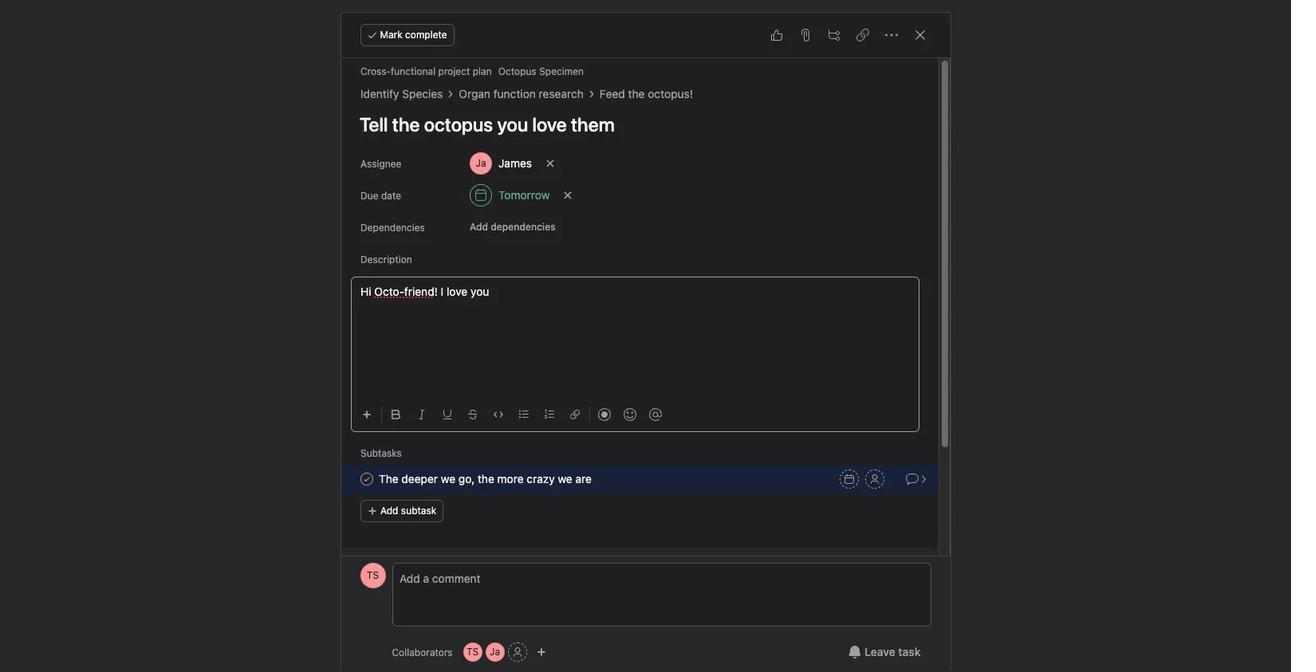 Task type: describe. For each thing, give the bounding box(es) containing it.
james
[[498, 156, 532, 170]]

plan
[[472, 65, 491, 77]]

ja button
[[485, 643, 505, 662]]

octopus!
[[647, 87, 693, 100]]

toolbar inside main content
[[355, 396, 919, 432]]

emoji image
[[623, 408, 636, 421]]

record a video image
[[598, 408, 611, 421]]

specimen
[[539, 65, 583, 77]]

0 likes. click to like this task image
[[770, 29, 783, 41]]

friend!
[[404, 285, 437, 298]]

hi
[[360, 285, 371, 298]]

add dependencies button
[[462, 216, 562, 238]]

underline image
[[442, 410, 452, 419]]

organ function research
[[458, 87, 583, 100]]

you
[[470, 285, 489, 298]]

bulleted list image
[[519, 410, 528, 419]]

subtask
[[401, 505, 436, 517]]

completed image
[[357, 470, 376, 489]]

the
[[628, 87, 644, 100]]

collaborators
[[392, 646, 453, 658]]

clear due date image
[[563, 191, 573, 200]]

octopus specimen link
[[498, 65, 583, 77]]

complete
[[405, 29, 447, 41]]

feed the octopus! link
[[599, 85, 693, 103]]

description
[[360, 254, 412, 266]]

feed the octopus!
[[599, 87, 693, 100]]

assignee
[[360, 158, 401, 170]]

bold image
[[391, 410, 401, 419]]

leave
[[865, 645, 895, 659]]

leave task
[[865, 645, 921, 659]]

cross-functional project plan octopus specimen
[[360, 65, 583, 77]]

identify
[[360, 87, 399, 100]]

identify species link
[[360, 85, 442, 103]]

more actions for this task image
[[885, 29, 898, 41]]

remove assignee image
[[545, 159, 555, 168]]

dependencies
[[360, 222, 425, 234]]

italics image
[[417, 410, 426, 419]]

identify species
[[360, 87, 442, 100]]

tomorrow button
[[462, 181, 557, 210]]

at mention image
[[649, 408, 662, 421]]

function
[[493, 87, 535, 100]]

Task Name text field
[[349, 106, 919, 143]]

numbered list image
[[544, 410, 554, 419]]

collapse task pane image
[[914, 29, 926, 41]]

task
[[898, 645, 921, 659]]

functional
[[390, 65, 435, 77]]



Task type: locate. For each thing, give the bounding box(es) containing it.
insert an object image
[[362, 410, 371, 419]]

add dependencies
[[469, 221, 555, 233]]

1 vertical spatial ts button
[[463, 643, 482, 662]]

james button
[[462, 149, 539, 178]]

project
[[438, 65, 470, 77]]

add for add dependencies
[[469, 221, 488, 233]]

ts left ja
[[467, 646, 479, 658]]

date
[[381, 190, 401, 202]]

Task Name text field
[[378, 471, 591, 488]]

Completed checkbox
[[357, 470, 376, 489]]

attachments: add a file to this task, tell the octopus you love them image
[[799, 29, 811, 41]]

research
[[538, 87, 583, 100]]

ts for left the 'ts' "button"
[[367, 569, 379, 581]]

1 horizontal spatial ts button
[[463, 643, 482, 662]]

main content inside tell the octopus you love them dialog
[[341, 58, 938, 672]]

ts down the add subtask button
[[367, 569, 379, 581]]

1 horizontal spatial ts
[[467, 646, 479, 658]]

add or remove collaborators image
[[536, 648, 546, 657]]

cross-functional project plan link
[[360, 65, 491, 77]]

ts button down the add subtask button
[[360, 563, 386, 589]]

ts button
[[360, 563, 386, 589], [463, 643, 482, 662]]

cross-
[[360, 65, 390, 77]]

ts
[[367, 569, 379, 581], [467, 646, 479, 658]]

octo-
[[374, 285, 404, 298]]

copy task link image
[[856, 29, 869, 41]]

1 vertical spatial ts
[[467, 646, 479, 658]]

0 vertical spatial add
[[469, 221, 488, 233]]

organ function research link
[[458, 85, 583, 103]]

ja
[[490, 646, 500, 658]]

leave task button
[[838, 638, 931, 667]]

hi octo-friend! i love you
[[360, 285, 489, 298]]

love
[[446, 285, 467, 298]]

tomorrow
[[498, 188, 549, 202]]

feed
[[599, 87, 625, 100]]

0 horizontal spatial ts button
[[360, 563, 386, 589]]

1 horizontal spatial add
[[469, 221, 488, 233]]

add subtask
[[380, 505, 436, 517]]

add subtask button
[[360, 500, 443, 522]]

main content containing identify species
[[341, 58, 938, 672]]

due
[[360, 190, 378, 202]]

toolbar
[[355, 396, 919, 432]]

1 vertical spatial add
[[380, 505, 398, 517]]

subtasks
[[360, 447, 401, 459]]

0 horizontal spatial add
[[380, 505, 398, 517]]

main content
[[341, 58, 938, 672]]

0 vertical spatial ts
[[367, 569, 379, 581]]

species
[[402, 87, 442, 100]]

link image
[[570, 410, 579, 419]]

mark complete
[[380, 29, 447, 41]]

tell the octopus you love them dialog
[[341, 13, 950, 672]]

code image
[[493, 410, 503, 419]]

ts button left ja
[[463, 643, 482, 662]]

add down 'tomorrow' dropdown button
[[469, 221, 488, 233]]

ts for the 'ts' "button" to the right
[[467, 646, 479, 658]]

mark complete button
[[360, 24, 454, 46]]

mark
[[380, 29, 403, 41]]

add for add subtask
[[380, 505, 398, 517]]

add left subtask
[[380, 505, 398, 517]]

octopus
[[498, 65, 536, 77]]

due date
[[360, 190, 401, 202]]

strikethrough image
[[468, 410, 477, 419]]

organ
[[458, 87, 490, 100]]

0 horizontal spatial ts
[[367, 569, 379, 581]]

add
[[469, 221, 488, 233], [380, 505, 398, 517]]

0 vertical spatial ts button
[[360, 563, 386, 589]]

add subtask image
[[827, 29, 840, 41]]

i
[[440, 285, 443, 298]]

dependencies
[[490, 221, 555, 233]]



Task type: vqa. For each thing, say whether or not it's contained in the screenshot.
Manage project members image
no



